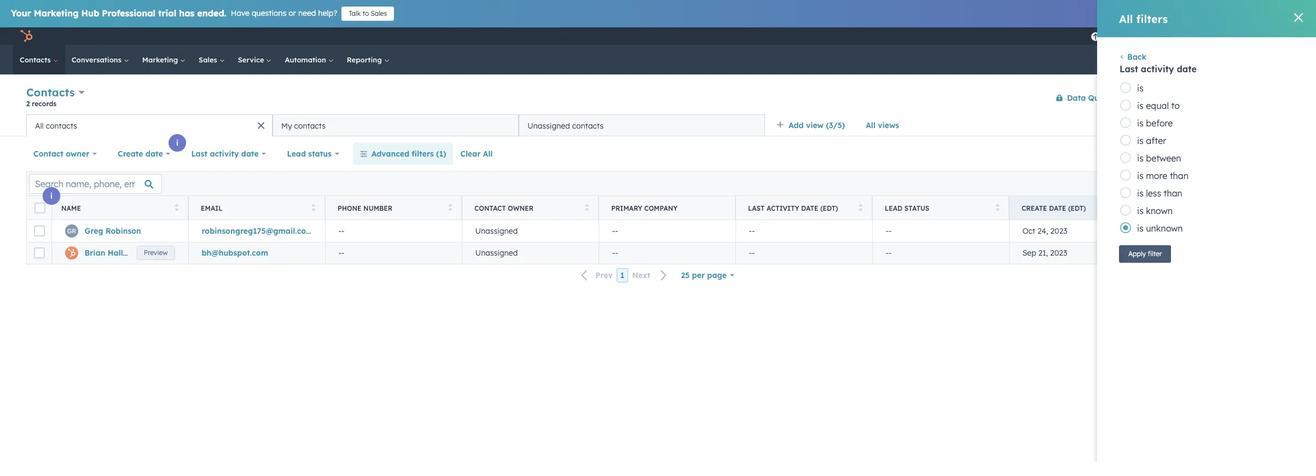 Task type: vqa. For each thing, say whether or not it's contained in the screenshot.
"i" button to the middle
yes



Task type: locate. For each thing, give the bounding box(es) containing it.
lead inside popup button
[[287, 149, 306, 159]]

sales inside "talk to sales" button
[[371, 9, 387, 18]]

1 horizontal spatial date
[[241, 149, 259, 159]]

lead
[[287, 149, 306, 159], [885, 204, 903, 212]]

(sample
[[143, 248, 174, 258]]

conversations
[[72, 55, 124, 64]]

1 vertical spatial i button
[[169, 134, 186, 152]]

1 horizontal spatial contacts
[[294, 121, 326, 131]]

sales left service
[[199, 55, 219, 64]]

contacts
[[20, 55, 53, 64], [26, 85, 75, 99]]

1 horizontal spatial contact
[[475, 204, 506, 212]]

1 horizontal spatial press to sort. image
[[859, 203, 863, 211]]

Search name, phone, email addresses, or company search field
[[29, 174, 162, 194]]

(edt)
[[821, 204, 838, 212], [1069, 204, 1086, 212]]

filters up calling icon popup button
[[1137, 12, 1168, 25]]

contact
[[33, 149, 63, 159], [475, 204, 506, 212]]

prev button
[[575, 268, 617, 283]]

all inside all views link
[[866, 120, 876, 130]]

25 per page
[[681, 270, 727, 280]]

before
[[1147, 118, 1173, 129]]

is down 'is known' in the top right of the page
[[1138, 223, 1144, 234]]

last inside popup button
[[191, 149, 208, 159]]

1 is from the top
[[1138, 83, 1144, 94]]

0 horizontal spatial owner
[[66, 149, 89, 159]]

i button right create date
[[169, 134, 186, 152]]

date inside popup button
[[241, 149, 259, 159]]

1 unassigned button from the top
[[462, 220, 599, 242]]

preview
[[144, 249, 168, 257]]

between
[[1147, 153, 1182, 164]]

is left before
[[1138, 118, 1144, 129]]

contacts
[[46, 121, 77, 131], [294, 121, 326, 131], [572, 121, 604, 131]]

0 horizontal spatial last activity date
[[191, 149, 259, 159]]

brian halligan (sample contact)
[[85, 248, 210, 258]]

0 vertical spatial create
[[118, 149, 143, 159]]

4 press to sort. image from the left
[[996, 203, 1000, 211]]

1 horizontal spatial last
[[748, 204, 765, 212]]

sales
[[371, 9, 387, 18], [199, 55, 219, 64]]

sales right talk
[[371, 9, 387, 18]]

5 is from the top
[[1138, 153, 1144, 164]]

7 is from the top
[[1138, 188, 1144, 199]]

lead left 'status'
[[287, 149, 306, 159]]

0 vertical spatial marketing
[[34, 8, 79, 19]]

1 vertical spatial contacts
[[26, 85, 75, 99]]

create up oct
[[1022, 204, 1048, 212]]

robinsongreg175@gmail.com
[[202, 226, 313, 236]]

i button right equal
[[1170, 98, 1187, 116]]

next button
[[629, 268, 674, 283]]

last
[[1120, 64, 1139, 74], [191, 149, 208, 159], [748, 204, 765, 212]]

than
[[1170, 170, 1189, 181], [1164, 188, 1183, 199]]

0 horizontal spatial i
[[50, 191, 53, 201]]

Search HubSpot search field
[[1163, 50, 1297, 69]]

than right more
[[1170, 170, 1189, 181]]

4 is from the top
[[1138, 135, 1144, 146]]

is for is between
[[1138, 153, 1144, 164]]

robinson
[[106, 226, 141, 236]]

2 press to sort. image from the left
[[859, 203, 863, 211]]

2 horizontal spatial contacts
[[572, 121, 604, 131]]

is left more
[[1138, 170, 1144, 181]]

upgrade image
[[1091, 32, 1101, 42]]

-- button
[[325, 220, 462, 242], [873, 220, 1009, 242], [325, 242, 462, 264], [873, 242, 1009, 264]]

all views
[[866, 120, 900, 130]]

to right talk
[[363, 9, 369, 18]]

2 (edt) from the left
[[1069, 204, 1086, 212]]

2023 right 24,
[[1051, 226, 1068, 236]]

0 vertical spatial contact
[[33, 149, 63, 159]]

filters inside button
[[412, 149, 434, 159]]

1 horizontal spatial create
[[1022, 204, 1048, 212]]

2 date from the left
[[1050, 204, 1067, 212]]

marketing down trial
[[142, 55, 180, 64]]

is up is equal to
[[1138, 83, 1144, 94]]

1 horizontal spatial filters
[[1137, 12, 1168, 25]]

filters left (1)
[[412, 149, 434, 159]]

marketing
[[34, 8, 79, 19], [142, 55, 180, 64]]

contacts inside popup button
[[26, 85, 75, 99]]

apply filter
[[1129, 250, 1162, 258]]

1 horizontal spatial (edt)
[[1069, 204, 1086, 212]]

unassigned button for bh@hubspot.com
[[462, 242, 599, 264]]

all for all filters
[[1120, 12, 1133, 25]]

2 vertical spatial last
[[748, 204, 765, 212]]

1 vertical spatial last
[[191, 149, 208, 159]]

date up oct 24, 2023 in the right of the page
[[1050, 204, 1067, 212]]

0 horizontal spatial filters
[[412, 149, 434, 159]]

2023 for sep 21, 2023
[[1051, 248, 1068, 258]]

1 vertical spatial 2023
[[1051, 248, 1068, 258]]

is down is after at the top of page
[[1138, 153, 1144, 164]]

all for all views
[[866, 120, 876, 130]]

1 horizontal spatial activity
[[1141, 64, 1175, 74]]

press to sort. image for lead status
[[996, 203, 1000, 211]]

0 vertical spatial filters
[[1137, 12, 1168, 25]]

primary company
[[612, 204, 678, 212]]

1 vertical spatial filters
[[412, 149, 434, 159]]

6 press to sort. element from the left
[[996, 203, 1000, 213]]

is left less
[[1138, 188, 1144, 199]]

than right less
[[1164, 188, 1183, 199]]

filters for all
[[1137, 12, 1168, 25]]

notifications image
[[1232, 32, 1242, 42]]

0 horizontal spatial lead
[[287, 149, 306, 159]]

0 horizontal spatial date
[[146, 149, 163, 159]]

0 vertical spatial 2023
[[1051, 226, 1068, 236]]

press to sort. element for email
[[311, 203, 315, 213]]

1 vertical spatial activity
[[210, 149, 239, 159]]

menu item
[[1141, 27, 1144, 45]]

1 vertical spatial last activity date
[[191, 149, 259, 159]]

or
[[289, 8, 296, 18]]

0 horizontal spatial contact
[[33, 149, 63, 159]]

2 contacts from the left
[[294, 121, 326, 131]]

create date button
[[111, 143, 178, 165]]

help button
[[1191, 27, 1209, 45]]

create
[[118, 149, 143, 159], [1022, 204, 1048, 212]]

1 vertical spatial than
[[1164, 188, 1183, 199]]

is left after
[[1138, 135, 1144, 146]]

2 horizontal spatial date
[[1177, 64, 1197, 74]]

1 horizontal spatial contact owner
[[475, 204, 534, 212]]

3 press to sort. element from the left
[[448, 203, 452, 213]]

automation
[[285, 55, 328, 64]]

1 horizontal spatial marketing
[[142, 55, 180, 64]]

advanced
[[372, 149, 410, 159]]

0 vertical spatial last activity date
[[1120, 64, 1197, 74]]

press to sort. image left phone on the top left of page
[[311, 203, 315, 211]]

talk
[[349, 9, 361, 18]]

0 horizontal spatial last
[[191, 149, 208, 159]]

contacts for all contacts
[[46, 121, 77, 131]]

all inside all contacts button
[[35, 121, 44, 131]]

back button
[[1120, 52, 1147, 62]]

press to sort. element
[[174, 203, 178, 213], [311, 203, 315, 213], [448, 203, 452, 213], [585, 203, 589, 213], [859, 203, 863, 213], [996, 203, 1000, 213]]

2 is from the top
[[1138, 100, 1144, 111]]

5 press to sort. element from the left
[[859, 203, 863, 213]]

greg robinson image
[[1255, 31, 1265, 41]]

marketing left hub
[[34, 8, 79, 19]]

is after
[[1138, 135, 1167, 146]]

settings link
[[1211, 30, 1225, 42]]

1 horizontal spatial last activity date
[[1120, 64, 1197, 74]]

2 vertical spatial unassigned
[[475, 248, 518, 258]]

0 vertical spatial contact owner
[[33, 149, 89, 159]]

0 vertical spatial sales
[[371, 9, 387, 18]]

press to sort. element for contact owner
[[585, 203, 589, 213]]

0 horizontal spatial press to sort. image
[[311, 203, 315, 211]]

0 horizontal spatial marketing
[[34, 8, 79, 19]]

quality
[[1089, 93, 1117, 103]]

0 vertical spatial last
[[1120, 64, 1139, 74]]

all
[[1120, 12, 1133, 25], [866, 120, 876, 130], [35, 121, 44, 131], [483, 149, 493, 159]]

status
[[905, 204, 930, 212]]

1 horizontal spatial sales
[[371, 9, 387, 18]]

create date
[[118, 149, 163, 159]]

0 vertical spatial owner
[[66, 149, 89, 159]]

last activity date inside popup button
[[191, 149, 259, 159]]

1 vertical spatial to
[[1172, 100, 1180, 111]]

1 horizontal spatial date
[[1050, 204, 1067, 212]]

2023
[[1051, 226, 1068, 236], [1051, 248, 1068, 258]]

hubspot image
[[20, 30, 33, 43]]

brian
[[85, 248, 105, 258]]

unassigned button for robinsongreg175@gmail.com
[[462, 220, 599, 242]]

press to sort. element for phone number
[[448, 203, 452, 213]]

1 vertical spatial unassigned
[[475, 226, 518, 236]]

2023 for oct 24, 2023
[[1051, 226, 1068, 236]]

1 (edt) from the left
[[821, 204, 838, 212]]

date right activity at top
[[802, 204, 819, 212]]

notifications button
[[1227, 27, 1246, 45]]

contacts up the records
[[26, 85, 75, 99]]

lead status
[[885, 204, 930, 212]]

0 horizontal spatial activity
[[210, 149, 239, 159]]

contacts inside 'button'
[[572, 121, 604, 131]]

2 records
[[26, 100, 56, 108]]

equal
[[1147, 100, 1169, 111]]

menu
[[1083, 27, 1303, 45]]

automation link
[[278, 45, 340, 74]]

2 unassigned button from the top
[[462, 242, 599, 264]]

1 press to sort. image from the left
[[311, 203, 315, 211]]

press to sort. element for lead status
[[996, 203, 1000, 213]]

1 vertical spatial i
[[176, 138, 178, 148]]

filter
[[1148, 250, 1162, 258]]

0 horizontal spatial contact owner
[[33, 149, 89, 159]]

1 horizontal spatial owner
[[508, 204, 534, 212]]

--
[[339, 226, 345, 236], [612, 226, 618, 236], [749, 226, 755, 236], [886, 226, 892, 236], [339, 248, 345, 258], [612, 248, 618, 258], [749, 248, 755, 258], [886, 248, 892, 258]]

date
[[1177, 64, 1197, 74], [146, 149, 163, 159], [241, 149, 259, 159]]

all down 2 records
[[35, 121, 44, 131]]

3 contacts from the left
[[572, 121, 604, 131]]

create down all contacts button
[[118, 149, 143, 159]]

is more than
[[1138, 170, 1189, 181]]

data quality
[[1067, 93, 1117, 103]]

i button
[[1170, 98, 1187, 116], [169, 134, 186, 152], [43, 187, 60, 205]]

1 horizontal spatial lead
[[885, 204, 903, 212]]

my contacts
[[281, 121, 326, 131]]

create inside 'popup button'
[[118, 149, 143, 159]]

2 press to sort. image from the left
[[448, 203, 452, 211]]

owner inside popup button
[[66, 149, 89, 159]]

all right clear
[[483, 149, 493, 159]]

last activity date
[[1120, 64, 1197, 74], [191, 149, 259, 159]]

my contacts button
[[273, 114, 519, 136]]

0 horizontal spatial to
[[363, 9, 369, 18]]

oct
[[1023, 226, 1036, 236]]

press to sort. image left lead status
[[859, 203, 863, 211]]

1 contacts from the left
[[46, 121, 77, 131]]

actions
[[1133, 93, 1156, 102]]

i button left name
[[43, 187, 60, 205]]

0 horizontal spatial create
[[118, 149, 143, 159]]

date
[[802, 204, 819, 212], [1050, 204, 1067, 212]]

3 press to sort. image from the left
[[585, 203, 589, 211]]

6 is from the top
[[1138, 170, 1144, 181]]

hub
[[81, 8, 99, 19]]

contacts inside button
[[46, 121, 77, 131]]

marketing link
[[136, 45, 192, 74]]

2 horizontal spatial i
[[1178, 102, 1180, 112]]

1 vertical spatial create
[[1022, 204, 1048, 212]]

bh@hubspot.com button
[[188, 242, 325, 264]]

all left views
[[866, 120, 876, 130]]

0 vertical spatial to
[[363, 9, 369, 18]]

close image
[[1290, 9, 1299, 18], [1295, 13, 1303, 22]]

unassigned contacts button
[[519, 114, 765, 136]]

9 is from the top
[[1138, 223, 1144, 234]]

contacts down hubspot link
[[20, 55, 53, 64]]

8 is from the top
[[1138, 205, 1144, 216]]

press to sort. image
[[174, 203, 178, 211], [448, 203, 452, 211], [585, 203, 589, 211], [996, 203, 1000, 211]]

date inside 'popup button'
[[146, 149, 163, 159]]

i down contact owner popup button
[[50, 191, 53, 201]]

1 press to sort. image from the left
[[174, 203, 178, 211]]

unassigned
[[528, 121, 570, 131], [475, 226, 518, 236], [475, 248, 518, 258]]

to right equal
[[1172, 100, 1180, 111]]

clear all button
[[453, 143, 500, 165]]

primary company column header
[[599, 196, 736, 220]]

1 vertical spatial lead
[[885, 204, 903, 212]]

lead left status on the right
[[885, 204, 903, 212]]

0 horizontal spatial (edt)
[[821, 204, 838, 212]]

reporting
[[347, 55, 384, 64]]

is left known
[[1138, 205, 1144, 216]]

24,
[[1038, 226, 1049, 236]]

i right equal
[[1178, 102, 1180, 112]]

2 press to sort. element from the left
[[311, 203, 315, 213]]

filters for advanced
[[412, 149, 434, 159]]

all for all contacts
[[35, 121, 44, 131]]

0 vertical spatial than
[[1170, 170, 1189, 181]]

menu containing music
[[1083, 27, 1303, 45]]

3 is from the top
[[1138, 118, 1144, 129]]

0 horizontal spatial i button
[[43, 187, 60, 205]]

actions button
[[1124, 89, 1172, 106]]

2
[[26, 100, 30, 108]]

last activity date button
[[184, 143, 273, 165]]

0 vertical spatial unassigned
[[528, 121, 570, 131]]

1 vertical spatial owner
[[508, 204, 534, 212]]

0 vertical spatial lead
[[287, 149, 306, 159]]

name
[[61, 204, 81, 212]]

is left equal
[[1138, 100, 1144, 111]]

0 horizontal spatial contacts
[[46, 121, 77, 131]]

i down all contacts button
[[176, 138, 178, 148]]

0 horizontal spatial sales
[[199, 55, 219, 64]]

brian halligan (sample contact) link
[[85, 248, 210, 258]]

add
[[789, 120, 804, 130]]

help image
[[1195, 32, 1205, 42]]

phone
[[338, 204, 362, 212]]

filters
[[1137, 12, 1168, 25], [412, 149, 434, 159]]

1 vertical spatial sales
[[199, 55, 219, 64]]

press to sort. image
[[311, 203, 315, 211], [859, 203, 863, 211]]

marketplaces image
[[1172, 32, 1182, 42]]

0 vertical spatial i button
[[1170, 98, 1187, 116]]

contacts inside button
[[294, 121, 326, 131]]

2 horizontal spatial last
[[1120, 64, 1139, 74]]

is for is unknown
[[1138, 223, 1144, 234]]

0 horizontal spatial date
[[802, 204, 819, 212]]

all up upgrade
[[1120, 12, 1133, 25]]

contacts for my contacts
[[294, 121, 326, 131]]

2023 right 21,
[[1051, 248, 1068, 258]]

4 press to sort. element from the left
[[585, 203, 589, 213]]



Task type: describe. For each thing, give the bounding box(es) containing it.
21,
[[1039, 248, 1048, 258]]

company
[[645, 204, 678, 212]]

all contacts button
[[26, 114, 273, 136]]

calling icon image
[[1149, 32, 1159, 42]]

robinsongreg175@gmail.com link
[[202, 226, 313, 236]]

press to sort. image for contact owner
[[585, 203, 589, 211]]

next
[[632, 271, 651, 280]]

need
[[298, 8, 316, 18]]

your
[[11, 8, 31, 19]]

has
[[179, 8, 195, 19]]

1 vertical spatial contact owner
[[475, 204, 534, 212]]

is before
[[1138, 118, 1173, 129]]

apply
[[1129, 250, 1146, 258]]

my
[[281, 121, 292, 131]]

contact owner inside contact owner popup button
[[33, 149, 89, 159]]

1 press to sort. element from the left
[[174, 203, 178, 213]]

lead status button
[[280, 143, 346, 165]]

your marketing hub professional trial has ended. have questions or need help?
[[11, 8, 337, 19]]

help?
[[318, 8, 337, 18]]

than for is less than
[[1164, 188, 1183, 199]]

is less than
[[1138, 188, 1183, 199]]

1 horizontal spatial i
[[176, 138, 178, 148]]

is equal to
[[1138, 100, 1180, 111]]

0 vertical spatial i
[[1178, 102, 1180, 112]]

1 date from the left
[[802, 204, 819, 212]]

contacts link
[[13, 45, 65, 74]]

is for is before
[[1138, 118, 1144, 129]]

1 button
[[617, 268, 629, 282]]

2 vertical spatial i
[[50, 191, 53, 201]]

is known
[[1138, 205, 1173, 216]]

clear
[[461, 149, 481, 159]]

1 horizontal spatial to
[[1172, 100, 1180, 111]]

prev
[[596, 271, 613, 280]]

2 horizontal spatial i button
[[1170, 98, 1187, 116]]

sales link
[[192, 45, 231, 74]]

advanced filters (1)
[[372, 149, 446, 159]]

sales inside sales "link"
[[199, 55, 219, 64]]

is for is known
[[1138, 205, 1144, 216]]

all inside clear all "button"
[[483, 149, 493, 159]]

views
[[878, 120, 900, 130]]

is for is
[[1138, 83, 1144, 94]]

contacts for unassigned contacts
[[572, 121, 604, 131]]

1 horizontal spatial i button
[[169, 134, 186, 152]]

preview button
[[137, 246, 175, 260]]

view
[[806, 120, 824, 130]]

marketplaces button
[[1165, 27, 1188, 45]]

activity
[[767, 204, 800, 212]]

settings image
[[1213, 32, 1223, 42]]

questions
[[252, 8, 287, 18]]

trial
[[158, 8, 176, 19]]

phone number
[[338, 204, 393, 212]]

create for create date (edt)
[[1022, 204, 1048, 212]]

to inside button
[[363, 9, 369, 18]]

contacts banner
[[26, 83, 1290, 114]]

pagination navigation
[[575, 268, 674, 283]]

music
[[1267, 32, 1286, 41]]

is for is after
[[1138, 135, 1144, 146]]

all views link
[[859, 114, 907, 136]]

0 vertical spatial contacts
[[20, 55, 53, 64]]

greg robinson
[[85, 226, 141, 236]]

clear all
[[461, 149, 493, 159]]

service
[[238, 55, 266, 64]]

sep 21, 2023
[[1023, 248, 1068, 258]]

is between
[[1138, 153, 1182, 164]]

data
[[1067, 93, 1086, 103]]

all filters
[[1120, 12, 1168, 25]]

calling icon button
[[1145, 29, 1163, 43]]

records
[[32, 100, 56, 108]]

email
[[201, 204, 223, 212]]

upgrade
[[1103, 33, 1134, 42]]

is for is more than
[[1138, 170, 1144, 181]]

press to sort. image for last activity date (edt)
[[859, 203, 863, 211]]

unassigned for robinsongreg175@gmail.com
[[475, 226, 518, 236]]

press to sort. image for email
[[311, 203, 315, 211]]

primary
[[612, 204, 643, 212]]

service link
[[231, 45, 278, 74]]

less
[[1147, 188, 1162, 199]]

per
[[692, 270, 705, 280]]

contact inside popup button
[[33, 149, 63, 159]]

number
[[364, 204, 393, 212]]

all contacts
[[35, 121, 77, 131]]

bh@hubspot.com
[[202, 248, 268, 258]]

talk to sales button
[[342, 7, 394, 21]]

0 vertical spatial activity
[[1141, 64, 1175, 74]]

bh@hubspot.com link
[[202, 248, 268, 258]]

talk to sales
[[349, 9, 387, 18]]

is for is equal to
[[1138, 100, 1144, 111]]

have
[[231, 8, 250, 18]]

lead for lead status
[[885, 204, 903, 212]]

oct 24, 2023
[[1023, 226, 1068, 236]]

is unknown
[[1138, 223, 1183, 234]]

than for is more than
[[1170, 170, 1189, 181]]

hubspot link
[[13, 30, 41, 43]]

advanced filters (1) button
[[353, 143, 453, 165]]

2 vertical spatial i button
[[43, 187, 60, 205]]

status
[[308, 149, 332, 159]]

(3/5)
[[826, 120, 845, 130]]

activity inside popup button
[[210, 149, 239, 159]]

press to sort. element for last activity date (edt)
[[859, 203, 863, 213]]

contacts button
[[26, 84, 85, 100]]

25
[[681, 270, 690, 280]]

sep
[[1023, 248, 1037, 258]]

ended.
[[197, 8, 227, 19]]

back
[[1128, 52, 1147, 62]]

1 vertical spatial contact
[[475, 204, 506, 212]]

is for is less than
[[1138, 188, 1144, 199]]

data quality button
[[1049, 87, 1117, 109]]

create for create date
[[118, 149, 143, 159]]

apply filter button
[[1120, 245, 1172, 263]]

press to sort. image for phone number
[[448, 203, 452, 211]]

1 vertical spatial marketing
[[142, 55, 180, 64]]

1
[[621, 270, 625, 280]]

lead for lead status
[[287, 149, 306, 159]]

robinsongreg175@gmail.com button
[[188, 220, 325, 242]]

create date (edt)
[[1022, 204, 1086, 212]]

page
[[707, 270, 727, 280]]

unassigned for bh@hubspot.com
[[475, 248, 518, 258]]



